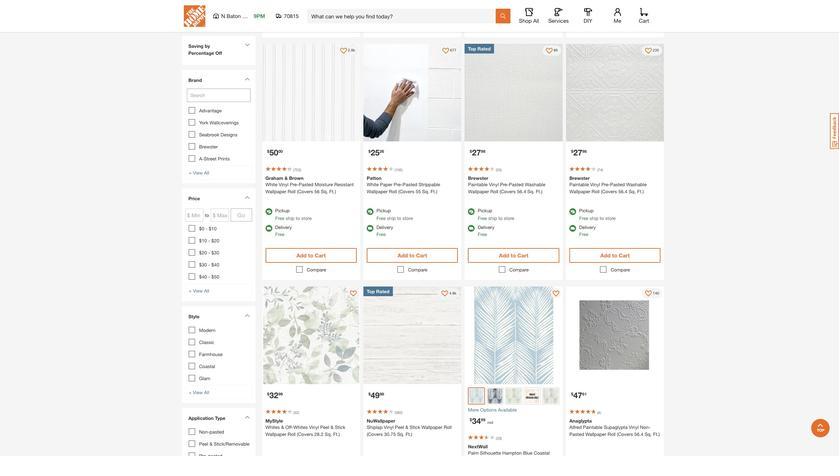 Task type: vqa. For each thing, say whether or not it's contained in the screenshot.


Task type: describe. For each thing, give the bounding box(es) containing it.
vinyl inside mystyle whites & off-whites vinyl peel & stick wallpaper roll (covers 28.2 sq. ft.)
[[309, 425, 319, 431]]

store for 25
[[403, 216, 413, 221]]

( for 4
[[597, 411, 598, 416]]

- for $30
[[208, 262, 210, 268]]

3 store from the left
[[504, 216, 514, 221]]

price
[[188, 196, 200, 202]]

$30 - $40
[[199, 262, 219, 268]]

paintable inside anaglypta alfred paintable supaglypta vinyl non- pasted wallpaper roll (covers 56.4 sq. ft.)
[[583, 425, 603, 431]]

please
[[195, 19, 209, 25]]

delivery free for 50
[[275, 225, 292, 238]]

pasted
[[210, 430, 224, 435]]

graham
[[265, 176, 283, 181]]

more options available link
[[468, 407, 559, 414]]

display image inside 4.8k dropdown button
[[442, 291, 448, 298]]

york
[[199, 120, 208, 125]]

roll inside anaglypta alfred paintable supaglypta vinyl non- pasted wallpaper roll (covers 56.4 sq. ft.)
[[608, 432, 616, 438]]

available for pickup image for 27
[[570, 209, 576, 215]]

00
[[278, 149, 283, 154]]

( 55 )
[[496, 168, 502, 172]]

- for $40
[[208, 274, 210, 280]]

56
[[314, 189, 320, 195]]

available
[[498, 408, 517, 413]]

top rated for 49
[[367, 289, 390, 295]]

(covers down 74
[[601, 189, 617, 195]]

2.8k
[[348, 48, 355, 52]]

white inside the graham & brown white vinyl pre-pasted moisture resistant wallpaper roll (covers 56 sq. ft.)
[[265, 182, 277, 188]]

patton
[[367, 176, 382, 181]]

modern link
[[199, 328, 215, 334]]

free for available shipping icon for 50
[[275, 232, 284, 238]]

all for $50's + view all link
[[204, 288, 209, 294]]

98 for ( 382 )
[[380, 392, 384, 397]]

0 horizontal spatial peel
[[199, 442, 208, 447]]

display image for 27
[[645, 48, 652, 54]]

modern
[[199, 328, 215, 334]]

free for third available shipping icon from left
[[478, 232, 487, 238]]

graham & brown white vinyl pre-pasted moisture resistant wallpaper roll (covers 56 sq. ft.)
[[265, 176, 354, 195]]

shop all
[[519, 17, 539, 24]]

view for $40 - $50
[[193, 288, 203, 294]]

$ 27 98 for ( 55 )
[[470, 148, 486, 157]]

display image for 47
[[645, 291, 652, 298]]

ship for 25
[[387, 216, 396, 221]]

free for available shipping icon associated with 25
[[377, 232, 386, 238]]

( 752 )
[[293, 168, 301, 172]]

free for available shipping image in the right of the page
[[579, 232, 588, 238]]

$ for ( 382 )
[[369, 392, 371, 397]]

ship for 27
[[590, 216, 599, 221]]

+ for $40 - $50
[[189, 288, 192, 294]]

70815
[[284, 13, 299, 19]]

pastel green image
[[506, 389, 521, 404]]

ft.) inside anaglypta alfred paintable supaglypta vinyl non- pasted wallpaper roll (covers 56.4 sq. ft.)
[[653, 432, 660, 438]]

ft.) inside patton white paper pre-pasted strippable wallpaper roll (covers 55 sq. ft.)
[[431, 189, 437, 195]]

available shipping image for 50
[[265, 225, 272, 232]]

washable for ( 55 )
[[525, 182, 545, 188]]

anaglypta alfred paintable supaglypta vinyl non- pasted wallpaper roll (covers 56.4 sq. ft.)
[[570, 419, 660, 438]]

go
[[237, 212, 245, 219]]

$10 - $20 link
[[199, 238, 219, 244]]

glam link
[[199, 376, 210, 382]]

33
[[497, 437, 501, 441]]

white inside patton white paper pre-pasted strippable wallpaper roll (covers 55 sq. ft.)
[[367, 182, 379, 188]]

palm
[[468, 451, 479, 457]]

$ 34 99 /roll
[[470, 417, 493, 426]]

32 for $ 32 99
[[269, 391, 278, 401]]

) for ( 33 )
[[501, 437, 502, 441]]

feedback link image
[[830, 113, 839, 149]]

n baton rouge
[[221, 13, 258, 19]]

0 horizontal spatial $20
[[199, 250, 207, 256]]

me button
[[607, 8, 628, 24]]

store for 27
[[605, 216, 616, 221]]

& inside 'nuwallpaper shiplap vinyl peel & stick wallpaper roll (covers 30.75 sq. ft.)'
[[405, 425, 408, 431]]

moisture
[[315, 182, 333, 188]]

caret icon image for brand
[[245, 78, 250, 81]]

delivery for 27
[[579, 225, 596, 230]]

application
[[188, 416, 214, 422]]

$20 - $30 link
[[199, 250, 219, 256]]

- for $10
[[208, 238, 210, 244]]

wallpaper inside 'nuwallpaper shiplap vinyl peel & stick wallpaper roll (covers 30.75 sq. ft.)'
[[422, 425, 442, 431]]

white vinyl pre-pasted moisture resistant wallpaper roll (covers 56 sq. ft.) image
[[262, 44, 360, 142]]

strippable
[[419, 182, 440, 188]]

services button
[[548, 8, 569, 24]]

roll inside patton white paper pre-pasted strippable wallpaper roll (covers 55 sq. ft.)
[[389, 189, 397, 195]]

wallpaper inside mystyle whites & off-whites vinyl peel & stick wallpaper roll (covers 28.2 sq. ft.)
[[265, 432, 286, 438]]

& inside the graham & brown white vinyl pre-pasted moisture resistant wallpaper roll (covers 56 sq. ft.)
[[285, 176, 288, 181]]

street
[[204, 156, 217, 162]]

white paper pre-pasted strippable wallpaper roll (covers 55 sq. ft.) image
[[363, 44, 461, 142]]

( 382 )
[[395, 411, 403, 416]]

farmhouse link
[[199, 352, 223, 358]]

pasted for ( 55 )
[[509, 182, 524, 188]]

74
[[598, 168, 602, 172]]

pre- for ( 105 )
[[394, 182, 403, 188]]

top for 27
[[468, 46, 476, 51]]

1 horizontal spatial $10
[[209, 226, 217, 232]]

nextwall palm silhouette hampton blue coastal
[[468, 445, 553, 457]]

$40 - $50
[[199, 274, 219, 280]]

0 horizontal spatial brewster
[[199, 144, 218, 150]]

$ for ( 32 )
[[267, 392, 269, 397]]

mystyle whites & off-whites vinyl peel & stick wallpaper roll (covers 28.2 sq. ft.)
[[265, 419, 345, 438]]

saving by percentage off link
[[185, 39, 252, 61]]

1 horizontal spatial $20
[[211, 238, 219, 244]]

2 star symbol image from the left
[[224, 4, 234, 14]]

$ inside '$ 34 99 /roll'
[[470, 418, 472, 423]]

677 button
[[439, 45, 460, 55]]

$ for ( 74 )
[[571, 149, 573, 154]]

york wallcoverings link
[[199, 120, 239, 125]]

caret icon image for application type
[[245, 416, 250, 419]]

wallcoverings
[[210, 120, 239, 125]]

a
[[227, 19, 229, 25]]

roll inside 'nuwallpaper shiplap vinyl peel & stick wallpaper roll (covers 30.75 sq. ft.)'
[[444, 425, 452, 431]]

1 horizontal spatial $30
[[211, 250, 219, 256]]

3 ship from the left
[[488, 216, 497, 221]]

paper
[[380, 182, 393, 188]]

140 button
[[642, 289, 662, 299]]

rating
[[231, 19, 242, 25]]

61
[[582, 392, 587, 397]]

$0 - $10
[[199, 226, 217, 232]]

55 inside patton white paper pre-pasted strippable wallpaper roll (covers 55 sq. ft.)
[[416, 189, 421, 195]]

please choose a rating
[[195, 19, 242, 25]]

brand link
[[185, 73, 252, 89]]

delivery for 50
[[275, 225, 292, 230]]

classic
[[199, 340, 214, 346]]

3 + view all link from the top
[[185, 386, 252, 400]]

top rated for 27
[[468, 46, 491, 51]]

$ for ( 4 )
[[571, 392, 573, 397]]

( 4 )
[[597, 411, 601, 416]]

nuwallpaper
[[367, 419, 395, 425]]

( 32 )
[[293, 411, 299, 416]]

rated for 49
[[376, 289, 390, 295]]

brown
[[289, 176, 304, 181]]

( for 105
[[395, 168, 396, 172]]

coastal blue image
[[488, 389, 503, 404]]

the home depot logo image
[[184, 5, 205, 27]]

3 view from the top
[[193, 390, 203, 396]]

+ view all for a-street prints
[[189, 170, 209, 176]]

diy button
[[577, 8, 599, 24]]

price-range-lowerBound telephone field
[[185, 209, 203, 222]]

$50
[[211, 274, 219, 280]]

2 star symbol image from the left
[[204, 4, 214, 14]]

$ 50 00
[[267, 148, 283, 157]]

4
[[598, 411, 600, 416]]

blue
[[523, 451, 533, 457]]

0 vertical spatial 55
[[497, 168, 501, 172]]

9pm
[[254, 13, 265, 19]]

pasted for ( 74 )
[[610, 182, 625, 188]]

a-
[[199, 156, 204, 162]]

coastal link
[[199, 364, 215, 370]]

( for 382
[[395, 411, 396, 416]]

hampton blue image
[[470, 390, 484, 404]]

harbor gray image
[[544, 389, 558, 404]]

0 horizontal spatial $30
[[199, 262, 207, 268]]

view for a-street prints
[[193, 170, 203, 176]]

brewster paintable vinyl pre-pasted washable wallpaper roll (covers 56.4 sq. ft.) for ( 74 )
[[570, 176, 647, 195]]

$40 - $50 link
[[199, 274, 219, 280]]

( 105 )
[[395, 168, 403, 172]]

70815 button
[[276, 13, 299, 19]]

shiplap
[[367, 425, 383, 431]]

3 star symbol image from the left
[[234, 4, 244, 14]]

pasted inside anaglypta alfred paintable supaglypta vinyl non- pasted wallpaper roll (covers 56.4 sq. ft.)
[[570, 432, 584, 438]]

( 74 )
[[597, 168, 603, 172]]

pickup for 25
[[377, 208, 391, 214]]

top for 49
[[367, 289, 375, 295]]

all for prints's + view all link
[[204, 170, 209, 176]]

alfred paintable supaglypta vinyl non-pasted wallpaper roll (covers 56.4 sq. ft.) image
[[566, 287, 664, 385]]

49
[[371, 391, 380, 401]]

235
[[653, 48, 659, 52]]

ship for 50
[[286, 216, 295, 221]]

all for third + view all link
[[204, 390, 209, 396]]

pre- for ( 74 )
[[601, 182, 610, 188]]

shop
[[519, 17, 532, 24]]

pink image
[[525, 389, 540, 404]]

caret icon image for price
[[245, 196, 250, 199]]

pickup for 27
[[579, 208, 594, 214]]

2 whites from the left
[[293, 425, 308, 431]]

me
[[614, 17, 621, 24]]

140
[[653, 291, 659, 296]]

99 for 34
[[481, 418, 486, 423]]

seabrook
[[199, 132, 219, 138]]

0 horizontal spatial coastal
[[199, 364, 215, 370]]

382
[[396, 411, 402, 416]]

vinyl inside anaglypta alfred paintable supaglypta vinyl non- pasted wallpaper roll (covers 56.4 sq. ft.)
[[629, 425, 639, 431]]

available for pickup image for third available shipping icon from left
[[468, 209, 475, 215]]

off-
[[285, 425, 293, 431]]

available for pickup image for 50
[[265, 209, 272, 215]]

patton white paper pre-pasted strippable wallpaper roll (covers 55 sq. ft.)
[[367, 176, 440, 195]]

percentage
[[188, 50, 214, 56]]

caret icon image for style
[[245, 314, 250, 317]]

1 display image from the left
[[350, 291, 357, 298]]



Task type: locate. For each thing, give the bounding box(es) containing it.
caret icon image
[[245, 43, 250, 46], [245, 78, 250, 81], [245, 196, 250, 199], [245, 314, 250, 317], [245, 416, 250, 419]]

all inside button
[[533, 17, 539, 24]]

available for pickup image
[[265, 209, 272, 215], [570, 209, 576, 215]]

1 vertical spatial $10
[[199, 238, 207, 244]]

What can we help you find today? search field
[[311, 9, 495, 23]]

) for ( 4 )
[[600, 411, 601, 416]]

advantage link
[[199, 108, 222, 113]]

1 star symbol image from the left
[[214, 4, 224, 14]]

98 for ( 55 )
[[481, 149, 486, 154]]

0 horizontal spatial $10
[[199, 238, 207, 244]]

1 horizontal spatial 32
[[294, 411, 298, 416]]

2 delivery free from the left
[[377, 225, 393, 238]]

saving
[[188, 43, 203, 49]]

pre- down 74
[[601, 182, 610, 188]]

(covers down shiplap
[[367, 432, 383, 438]]

roll inside the graham & brown white vinyl pre-pasted moisture resistant wallpaper roll (covers 56 sq. ft.)
[[288, 189, 296, 195]]

display image for 50
[[340, 48, 347, 54]]

(covers left 56
[[297, 189, 313, 195]]

pre- down the '( 55 )'
[[500, 182, 509, 188]]

28.2
[[314, 432, 324, 438]]

1 white from the left
[[265, 182, 277, 188]]

) for ( 752 )
[[300, 168, 301, 172]]

1 horizontal spatial brewster paintable vinyl pre-pasted washable wallpaper roll (covers 56.4 sq. ft.)
[[570, 176, 647, 195]]

2 available for pickup image from the left
[[570, 209, 576, 215]]

0 horizontal spatial available for pickup image
[[265, 209, 272, 215]]

2 display image from the left
[[442, 291, 448, 298]]

sq. inside mystyle whites & off-whites vinyl peel & stick wallpaper roll (covers 28.2 sq. ft.)
[[325, 432, 332, 438]]

98 for ( 74 )
[[582, 149, 587, 154]]

$ for ( 752 )
[[267, 149, 269, 154]]

caret icon image inside brand 'link'
[[245, 78, 250, 81]]

1 horizontal spatial white
[[367, 182, 379, 188]]

1 $ 27 98 from the left
[[470, 148, 486, 157]]

coastal up glam link
[[199, 364, 215, 370]]

1 vertical spatial top rated
[[367, 289, 390, 295]]

2 delivery from the left
[[377, 225, 393, 230]]

- up $20 - $30
[[208, 238, 210, 244]]

wallpaper inside patton white paper pre-pasted strippable wallpaper roll (covers 55 sq. ft.)
[[367, 189, 388, 195]]

0 vertical spatial $40
[[211, 262, 219, 268]]

0 vertical spatial +
[[189, 170, 192, 176]]

cart link
[[637, 8, 651, 24]]

2 vertical spatial + view all
[[189, 390, 209, 396]]

( for 752
[[293, 168, 294, 172]]

all down glam link
[[204, 390, 209, 396]]

( for 32
[[293, 411, 294, 416]]

1 vertical spatial 99
[[481, 418, 486, 423]]

washable for ( 74 )
[[626, 182, 647, 188]]

price-range-upperBound telephone field
[[211, 209, 229, 222]]

brewster link
[[199, 144, 218, 150]]

$10 down '$0'
[[199, 238, 207, 244]]

1 available shipping image from the left
[[265, 225, 272, 232]]

pickup free ship to store for 27
[[579, 208, 616, 221]]

2 paintable vinyl pre-pasted washable wallpaper roll (covers 56.4 sq. ft.) image from the left
[[566, 44, 664, 142]]

stick inside 'nuwallpaper shiplap vinyl peel & stick wallpaper roll (covers 30.75 sq. ft.)'
[[410, 425, 420, 431]]

to
[[308, 9, 313, 16], [409, 9, 415, 16], [511, 9, 516, 16], [612, 9, 617, 16], [205, 213, 209, 218], [296, 216, 300, 221], [397, 216, 401, 221], [498, 216, 503, 221], [600, 216, 604, 221], [308, 253, 313, 259], [409, 253, 415, 259], [511, 253, 516, 259], [612, 253, 617, 259]]

display image for 25
[[443, 48, 449, 54]]

+ for a-street prints
[[189, 170, 192, 176]]

- up $30 - $40
[[208, 250, 210, 256]]

vinyl down 74
[[590, 182, 600, 188]]

4 pickup from the left
[[579, 208, 594, 214]]

1 vertical spatial $40
[[199, 274, 207, 280]]

star symbol image up "a"
[[224, 4, 234, 14]]

$20 up $30 - $40
[[199, 250, 207, 256]]

go button
[[230, 209, 252, 222]]

diy
[[584, 17, 592, 24]]

0 horizontal spatial display image
[[350, 291, 357, 298]]

choose
[[210, 19, 225, 25]]

3 delivery free from the left
[[478, 225, 495, 238]]

+ view all link down $50
[[185, 284, 252, 298]]

1 vertical spatial + view all
[[189, 288, 209, 294]]

sq. inside patton white paper pre-pasted strippable wallpaper roll (covers 55 sq. ft.)
[[422, 189, 429, 195]]

york wallcoverings
[[199, 120, 239, 125]]

0 horizontal spatial 99
[[278, 392, 283, 397]]

a-street prints link
[[199, 156, 230, 162]]

delivery free for 25
[[377, 225, 393, 238]]

non-pasted link
[[199, 430, 224, 435]]

2 $ 27 98 from the left
[[571, 148, 587, 157]]

available for pickup image
[[367, 209, 374, 215], [468, 209, 475, 215]]

99
[[278, 392, 283, 397], [481, 418, 486, 423]]

1 horizontal spatial 98
[[481, 149, 486, 154]]

) for ( 55 )
[[501, 168, 502, 172]]

0 horizontal spatial non-
[[199, 430, 210, 435]]

caret icon image for saving by percentage off
[[245, 43, 250, 46]]

brewster paintable vinyl pre-pasted washable wallpaper roll (covers 56.4 sq. ft.) for ( 55 )
[[468, 176, 545, 195]]

+ view all down the a-
[[189, 170, 209, 176]]

752
[[294, 168, 300, 172]]

0 horizontal spatial available shipping image
[[265, 225, 272, 232]]

99 for 32
[[278, 392, 283, 397]]

(covers inside patton white paper pre-pasted strippable wallpaper roll (covers 55 sq. ft.)
[[398, 189, 414, 195]]

32 for ( 32 )
[[294, 411, 298, 416]]

delivery for 25
[[377, 225, 393, 230]]

n
[[221, 13, 225, 19]]

4 store from the left
[[605, 216, 616, 221]]

(covers inside anaglypta alfred paintable supaglypta vinyl non- pasted wallpaper roll (covers 56.4 sq. ft.)
[[617, 432, 633, 438]]

+ view all link down a-street prints
[[185, 166, 252, 180]]

2 pre- from the left
[[394, 182, 403, 188]]

5 caret icon image from the top
[[245, 416, 250, 419]]

32 up mystyle whites & off-whites vinyl peel & stick wallpaper roll (covers 28.2 sq. ft.)
[[294, 411, 298, 416]]

all down street
[[204, 170, 209, 176]]

+ view all link for prints
[[185, 166, 252, 180]]

1 vertical spatial $20
[[199, 250, 207, 256]]

non- inside anaglypta alfred paintable supaglypta vinyl non- pasted wallpaper roll (covers 56.4 sq. ft.)
[[640, 425, 651, 431]]

0 horizontal spatial $40
[[199, 274, 207, 280]]

2 horizontal spatial 98
[[582, 149, 587, 154]]

+ up price
[[189, 170, 192, 176]]

1 horizontal spatial coastal
[[534, 451, 550, 457]]

(covers inside mystyle whites & off-whites vinyl peel & stick wallpaper roll (covers 28.2 sq. ft.)
[[297, 432, 313, 438]]

105
[[396, 168, 402, 172]]

1 horizontal spatial peel
[[320, 425, 329, 431]]

top rated
[[468, 46, 491, 51], [367, 289, 390, 295]]

(covers down ( 105 )
[[398, 189, 414, 195]]

non- down application type
[[199, 430, 210, 435]]

roll down supaglypta
[[608, 432, 616, 438]]

34
[[472, 417, 481, 426]]

1 pickup free ship to store from the left
[[275, 208, 312, 221]]

0 vertical spatial top
[[468, 46, 476, 51]]

1 horizontal spatial 56.4
[[618, 189, 628, 195]]

$ 47 61
[[571, 391, 587, 401]]

add to cart button
[[265, 5, 357, 20], [367, 5, 458, 20], [468, 5, 559, 20], [570, 5, 661, 20], [265, 249, 357, 263], [367, 249, 458, 263], [468, 249, 559, 263], [570, 249, 661, 263]]

-
[[206, 226, 208, 232], [208, 238, 210, 244], [208, 250, 210, 256], [208, 262, 210, 268], [208, 274, 210, 280]]

resistant
[[334, 182, 354, 188]]

$ 25 26
[[369, 148, 384, 157]]

2 horizontal spatial brewster
[[570, 176, 590, 181]]

- right '$0'
[[206, 226, 208, 232]]

47
[[573, 391, 582, 401]]

whites & off-whites vinyl peel & stick wallpaper roll (covers 28.2 sq. ft.) image
[[262, 287, 360, 385]]

$ 49 98
[[369, 391, 384, 401]]

display image inside 677 dropdown button
[[443, 48, 449, 54]]

pasted for ( 105 )
[[403, 182, 417, 188]]

99 inside '$ 34 99 /roll'
[[481, 418, 486, 423]]

ft.)
[[329, 189, 336, 195], [431, 189, 437, 195], [536, 189, 543, 195], [637, 189, 644, 195], [333, 432, 340, 438], [406, 432, 412, 438], [653, 432, 660, 438]]

2 pickup free ship to store from the left
[[377, 208, 413, 221]]

2 view from the top
[[193, 288, 203, 294]]

paintable for ( 74 )
[[570, 182, 589, 188]]

add
[[296, 9, 307, 16], [398, 9, 408, 16], [499, 9, 509, 16], [600, 9, 611, 16], [296, 253, 307, 259], [398, 253, 408, 259], [499, 253, 509, 259], [600, 253, 611, 259]]

2 white from the left
[[367, 182, 379, 188]]

available shipping image
[[265, 225, 272, 232], [367, 225, 374, 232], [468, 225, 475, 232]]

1 vertical spatial $30
[[199, 262, 207, 268]]

pickup free ship to store for 25
[[377, 208, 413, 221]]

free for 27's available for pickup image
[[579, 216, 588, 221]]

1 27 from the left
[[472, 148, 481, 157]]

1 horizontal spatial stick
[[410, 425, 420, 431]]

Search text field
[[187, 89, 250, 102]]

1 + view all from the top
[[189, 170, 209, 176]]

brewster paintable vinyl pre-pasted washable wallpaper roll (covers 56.4 sq. ft.) down 74
[[570, 176, 647, 195]]

0 vertical spatial rated
[[478, 46, 491, 51]]

ft.) inside mystyle whites & off-whites vinyl peel & stick wallpaper roll (covers 28.2 sq. ft.)
[[333, 432, 340, 438]]

1 horizontal spatial available shipping image
[[367, 225, 374, 232]]

roll down 74
[[592, 189, 600, 195]]

store for 50
[[301, 216, 312, 221]]

1 vertical spatial coastal
[[534, 451, 550, 457]]

nextwall
[[468, 445, 488, 450]]

all right shop at the top right
[[533, 17, 539, 24]]

1 horizontal spatial top rated
[[468, 46, 491, 51]]

saving by percentage off
[[188, 43, 222, 56]]

available shipping image for 25
[[367, 225, 374, 232]]

1 vertical spatial top
[[367, 289, 375, 295]]

0 horizontal spatial stick
[[335, 425, 345, 431]]

( for 33
[[496, 437, 497, 441]]

delivery free for 27
[[579, 225, 596, 238]]

non-pasted
[[199, 430, 224, 435]]

display image inside '2.8k' dropdown button
[[340, 48, 347, 54]]

2 brewster paintable vinyl pre-pasted washable wallpaper roll (covers 56.4 sq. ft.) from the left
[[570, 176, 647, 195]]

0 horizontal spatial 32
[[269, 391, 278, 401]]

all down $40 - $50
[[204, 288, 209, 294]]

mystyle
[[265, 419, 283, 425]]

peel & stick/removable
[[199, 442, 250, 447]]

available for pickup image for available shipping icon associated with 25
[[367, 209, 374, 215]]

2 vertical spatial view
[[193, 390, 203, 396]]

ft.) inside 'nuwallpaper shiplap vinyl peel & stick wallpaper roll (covers 30.75 sq. ft.)'
[[406, 432, 412, 438]]

( for 74
[[597, 168, 598, 172]]

delivery
[[275, 225, 292, 230], [377, 225, 393, 230], [478, 225, 495, 230], [579, 225, 596, 230]]

+ view all down $40 - $50
[[189, 288, 209, 294]]

1 paintable vinyl pre-pasted washable wallpaper roll (covers 56.4 sq. ft.) image from the left
[[465, 44, 563, 142]]

89
[[554, 48, 558, 52]]

$30 down the $10 - $20 link at the left bottom of page
[[211, 250, 219, 256]]

27 for ( 74 )
[[573, 148, 582, 157]]

0 horizontal spatial whites
[[265, 425, 280, 431]]

3 pickup free ship to store from the left
[[478, 208, 514, 221]]

+ up application
[[189, 390, 192, 396]]

0 vertical spatial view
[[193, 170, 203, 176]]

2 + from the top
[[189, 288, 192, 294]]

caret icon image inside application type "link"
[[245, 416, 250, 419]]

brewster
[[199, 144, 218, 150], [468, 176, 488, 181], [570, 176, 590, 181]]

$ inside $ 49 98
[[369, 392, 371, 397]]

1 horizontal spatial display image
[[442, 291, 448, 298]]

advantage
[[199, 108, 222, 113]]

3 caret icon image from the top
[[245, 196, 250, 199]]

peel up 30.75
[[395, 425, 404, 431]]

0 vertical spatial + view all
[[189, 170, 209, 176]]

2 horizontal spatial 56.4
[[634, 432, 644, 438]]

( for 55
[[496, 168, 497, 172]]

peel inside 'nuwallpaper shiplap vinyl peel & stick wallpaper roll (covers 30.75 sq. ft.)'
[[395, 425, 404, 431]]

caret icon image inside saving by percentage off link
[[245, 43, 250, 46]]

+ view all link
[[185, 166, 252, 180], [185, 284, 252, 298], [185, 386, 252, 400]]

1 star symbol image from the left
[[193, 4, 204, 14]]

vinyl down "graham"
[[279, 182, 289, 188]]

ft.) inside the graham & brown white vinyl pre-pasted moisture resistant wallpaper roll (covers 56 sq. ft.)
[[329, 189, 336, 195]]

stick inside mystyle whites & off-whites vinyl peel & stick wallpaper roll (covers 28.2 sq. ft.)
[[335, 425, 345, 431]]

1 horizontal spatial paintable vinyl pre-pasted washable wallpaper roll (covers 56.4 sq. ft.) image
[[566, 44, 664, 142]]

roll down the '( 55 )'
[[490, 189, 498, 195]]

palm silhouette hampton blue coastal 20.5 in. x 18 ft. peel and stick wallpaper image
[[465, 287, 563, 385]]

56.4 for ( 55 )
[[517, 189, 526, 195]]

free for available for pickup image for 50
[[275, 216, 284, 221]]

2 caret icon image from the top
[[245, 78, 250, 81]]

3 + view all from the top
[[189, 390, 209, 396]]

pasted inside the graham & brown white vinyl pre-pasted moisture resistant wallpaper roll (covers 56 sq. ft.)
[[299, 182, 313, 188]]

56.4 for ( 74 )
[[618, 189, 628, 195]]

wallpaper inside the graham & brown white vinyl pre-pasted moisture resistant wallpaper roll (covers 56 sq. ft.)
[[265, 189, 286, 195]]

2 ship from the left
[[387, 216, 396, 221]]

1 + from the top
[[189, 170, 192, 176]]

rated for 27
[[478, 46, 491, 51]]

display image inside 140 dropdown button
[[645, 291, 652, 298]]

pre- right "paper"
[[394, 182, 403, 188]]

1 store from the left
[[301, 216, 312, 221]]

prints
[[218, 156, 230, 162]]

brewster for ( 74 )
[[570, 176, 590, 181]]

vinyl inside the graham & brown white vinyl pre-pasted moisture resistant wallpaper roll (covers 56 sq. ft.)
[[279, 182, 289, 188]]

roll left "34" on the right bottom of the page
[[444, 425, 452, 431]]

stick
[[335, 425, 345, 431], [410, 425, 420, 431]]

view down the a-
[[193, 170, 203, 176]]

0 horizontal spatial 98
[[380, 392, 384, 397]]

+ up style
[[189, 288, 192, 294]]

$30 up $40 - $50
[[199, 262, 207, 268]]

99 left /roll
[[481, 418, 486, 423]]

coastal inside nextwall palm silhouette hampton blue coastal
[[534, 451, 550, 457]]

2 + view all link from the top
[[185, 284, 252, 298]]

$ inside $ 47 61
[[571, 392, 573, 397]]

- for $0
[[206, 226, 208, 232]]

$10 right '$0'
[[209, 226, 217, 232]]

roll down "paper"
[[389, 189, 397, 195]]

4 caret icon image from the top
[[245, 314, 250, 317]]

0 horizontal spatial 27
[[472, 148, 481, 157]]

pre- inside patton white paper pre-pasted strippable wallpaper roll (covers 55 sq. ft.)
[[394, 182, 403, 188]]

display image
[[350, 291, 357, 298], [442, 291, 448, 298]]

0 vertical spatial + view all link
[[185, 166, 252, 180]]

coastal right blue
[[534, 451, 550, 457]]

1 available for pickup image from the left
[[265, 209, 272, 215]]

(covers down the '( 55 )'
[[500, 189, 516, 195]]

0 vertical spatial 32
[[269, 391, 278, 401]]

2 available for pickup image from the left
[[468, 209, 475, 215]]

4 delivery from the left
[[579, 225, 596, 230]]

roll inside mystyle whites & off-whites vinyl peel & stick wallpaper roll (covers 28.2 sq. ft.)
[[288, 432, 296, 438]]

pickup free ship to store for 50
[[275, 208, 312, 221]]

pickup for 50
[[275, 208, 290, 214]]

+ view all for $40 - $50
[[189, 288, 209, 294]]

$10
[[209, 226, 217, 232], [199, 238, 207, 244]]

) for ( 74 )
[[602, 168, 603, 172]]

display image inside 235 dropdown button
[[645, 48, 652, 54]]

3 pickup from the left
[[478, 208, 492, 214]]

- up $40 - $50
[[208, 262, 210, 268]]

1 delivery free from the left
[[275, 225, 292, 238]]

2 store from the left
[[403, 216, 413, 221]]

0 vertical spatial $10
[[209, 226, 217, 232]]

1 + view all link from the top
[[185, 166, 252, 180]]

56.4 inside anaglypta alfred paintable supaglypta vinyl non- pasted wallpaper roll (covers 56.4 sq. ft.)
[[634, 432, 644, 438]]

3 delivery from the left
[[478, 225, 495, 230]]

sq. inside 'nuwallpaper shiplap vinyl peel & stick wallpaper roll (covers 30.75 sq. ft.)'
[[397, 432, 404, 438]]

view down $40 - $50 'link'
[[193, 288, 203, 294]]

4.8k
[[449, 291, 456, 296]]

2 horizontal spatial available shipping image
[[468, 225, 475, 232]]

25
[[371, 148, 380, 157]]

4 pre- from the left
[[601, 182, 610, 188]]

0 horizontal spatial top
[[367, 289, 375, 295]]

non-
[[640, 425, 651, 431], [199, 430, 210, 435]]

whites
[[265, 425, 280, 431], [293, 425, 308, 431]]

3 + from the top
[[189, 390, 192, 396]]

display image inside 89 dropdown button
[[546, 48, 553, 54]]

235 button
[[642, 45, 662, 55]]

2 + view all from the top
[[189, 288, 209, 294]]

) for ( 382 )
[[402, 411, 403, 416]]

sq. inside the graham & brown white vinyl pre-pasted moisture resistant wallpaper roll (covers 56 sq. ft.)
[[321, 189, 328, 195]]

1 stick from the left
[[335, 425, 345, 431]]

white down the patton
[[367, 182, 379, 188]]

star symbol image
[[214, 4, 224, 14], [224, 4, 234, 14]]

+ view all down glam link
[[189, 390, 209, 396]]

0 vertical spatial top rated
[[468, 46, 491, 51]]

whites down ( 32 )
[[293, 425, 308, 431]]

shiplap vinyl peel & stick wallpaper roll (covers 30.75 sq. ft.) image
[[363, 287, 461, 385]]

+ view all link for $50
[[185, 284, 252, 298]]

1 vertical spatial view
[[193, 288, 203, 294]]

1 horizontal spatial available for pickup image
[[468, 209, 475, 215]]

1 vertical spatial + view all link
[[185, 284, 252, 298]]

peel down non-pasted
[[199, 442, 208, 447]]

1 horizontal spatial $ 27 98
[[571, 148, 587, 157]]

89 button
[[543, 45, 561, 55]]

roll down off-
[[288, 432, 296, 438]]

peel & stick/removable link
[[199, 442, 250, 447]]

677
[[450, 48, 456, 52]]

1 vertical spatial rated
[[376, 289, 390, 295]]

2 vertical spatial +
[[189, 390, 192, 396]]

98
[[481, 149, 486, 154], [582, 149, 587, 154], [380, 392, 384, 397]]

0 vertical spatial coastal
[[199, 364, 215, 370]]

0 horizontal spatial available for pickup image
[[367, 209, 374, 215]]

0 horizontal spatial 55
[[416, 189, 421, 195]]

1 horizontal spatial non-
[[640, 425, 651, 431]]

3 available shipping image from the left
[[468, 225, 475, 232]]

$20 - $30
[[199, 250, 219, 256]]

vinyl up 30.75
[[384, 425, 394, 431]]

$ 27 98 for ( 74 )
[[571, 148, 587, 157]]

pickup free ship to store
[[275, 208, 312, 221], [377, 208, 413, 221], [478, 208, 514, 221], [579, 208, 616, 221]]

whites down mystyle
[[265, 425, 280, 431]]

1 horizontal spatial top
[[468, 46, 476, 51]]

caret icon image inside price "link"
[[245, 196, 250, 199]]

1 horizontal spatial washable
[[626, 182, 647, 188]]

1 horizontal spatial whites
[[293, 425, 308, 431]]

available for pickup image right go button
[[265, 209, 272, 215]]

3 pre- from the left
[[500, 182, 509, 188]]

1 horizontal spatial 99
[[481, 418, 486, 423]]

pickup
[[275, 208, 290, 214], [377, 208, 391, 214], [478, 208, 492, 214], [579, 208, 594, 214]]

1 ship from the left
[[286, 216, 295, 221]]

$ for ( 105 )
[[369, 149, 371, 154]]

4 pickup free ship to store from the left
[[579, 208, 616, 221]]

2 27 from the left
[[573, 148, 582, 157]]

1 view from the top
[[193, 170, 203, 176]]

&
[[285, 176, 288, 181], [281, 425, 284, 431], [331, 425, 334, 431], [405, 425, 408, 431], [210, 442, 213, 447]]

1 vertical spatial 55
[[416, 189, 421, 195]]

1 whites from the left
[[265, 425, 280, 431]]

vinyl right supaglypta
[[629, 425, 639, 431]]

designs
[[221, 132, 237, 138]]

1 horizontal spatial available for pickup image
[[570, 209, 576, 215]]

peel inside mystyle whites & off-whites vinyl peel & stick wallpaper roll (covers 28.2 sq. ft.)
[[320, 425, 329, 431]]

0 horizontal spatial rated
[[376, 289, 390, 295]]

)
[[300, 168, 301, 172], [402, 168, 403, 172], [501, 168, 502, 172], [602, 168, 603, 172], [298, 411, 299, 416], [402, 411, 403, 416], [600, 411, 601, 416], [501, 437, 502, 441]]

2 available shipping image from the left
[[367, 225, 374, 232]]

1 vertical spatial 32
[[294, 411, 298, 416]]

0 horizontal spatial washable
[[525, 182, 545, 188]]

4 delivery free from the left
[[579, 225, 596, 238]]

brewster paintable vinyl pre-pasted washable wallpaper roll (covers 56.4 sq. ft.) down the '( 55 )'
[[468, 176, 545, 195]]

( 33 )
[[496, 437, 502, 441]]

supaglypta
[[604, 425, 628, 431]]

vinyl inside 'nuwallpaper shiplap vinyl peel & stick wallpaper roll (covers 30.75 sq. ft.)'
[[384, 425, 394, 431]]

) for ( 105 )
[[402, 168, 403, 172]]

$40 left $50
[[199, 274, 207, 280]]

more
[[468, 408, 479, 413]]

27
[[472, 148, 481, 157], [573, 148, 582, 157]]

- left $50
[[208, 274, 210, 280]]

0 horizontal spatial $ 27 98
[[470, 148, 486, 157]]

display image
[[340, 48, 347, 54], [443, 48, 449, 54], [546, 48, 553, 54], [645, 48, 652, 54], [553, 291, 559, 298], [645, 291, 652, 298]]

0 horizontal spatial paintable vinyl pre-pasted washable wallpaper roll (covers 56.4 sq. ft.) image
[[465, 44, 563, 142]]

star symbol image up 'please choose a rating'
[[214, 4, 224, 14]]

vinyl down the '( 55 )'
[[489, 182, 499, 188]]

store
[[301, 216, 312, 221], [403, 216, 413, 221], [504, 216, 514, 221], [605, 216, 616, 221]]

- for $20
[[208, 250, 210, 256]]

) for ( 32 )
[[298, 411, 299, 416]]

add to cart
[[296, 9, 326, 16], [398, 9, 427, 16], [499, 9, 529, 16], [600, 9, 630, 16], [296, 253, 326, 259], [398, 253, 427, 259], [499, 253, 529, 259], [600, 253, 630, 259]]

2 vertical spatial + view all link
[[185, 386, 252, 400]]

0 vertical spatial 99
[[278, 392, 283, 397]]

0 horizontal spatial brewster paintable vinyl pre-pasted washable wallpaper roll (covers 56.4 sq. ft.)
[[468, 176, 545, 195]]

0 horizontal spatial 56.4
[[517, 189, 526, 195]]

(covers inside the graham & brown white vinyl pre-pasted moisture resistant wallpaper roll (covers 56 sq. ft.)
[[297, 189, 313, 195]]

+ view all link down glam link
[[185, 386, 252, 400]]

1 horizontal spatial brewster
[[468, 176, 488, 181]]

paintable vinyl pre-pasted washable wallpaper roll (covers 56.4 sq. ft.) image
[[465, 44, 563, 142], [566, 44, 664, 142]]

1 brewster paintable vinyl pre-pasted washable wallpaper roll (covers 56.4 sq. ft.) from the left
[[468, 176, 545, 195]]

99 inside $ 32 99
[[278, 392, 283, 397]]

50
[[269, 148, 278, 157]]

roll down brown
[[288, 189, 296, 195]]

pasted inside patton white paper pre-pasted strippable wallpaper roll (covers 55 sq. ft.)
[[403, 182, 417, 188]]

white
[[265, 182, 277, 188], [367, 182, 379, 188]]

vinyl up 28.2
[[309, 425, 319, 431]]

2 horizontal spatial peel
[[395, 425, 404, 431]]

pasted
[[299, 182, 313, 188], [403, 182, 417, 188], [509, 182, 524, 188], [610, 182, 625, 188], [570, 432, 584, 438]]

1 vertical spatial +
[[189, 288, 192, 294]]

caret icon image inside style link
[[245, 314, 250, 317]]

1 horizontal spatial rated
[[478, 46, 491, 51]]

(covers down supaglypta
[[617, 432, 633, 438]]

paintable for ( 55 )
[[468, 182, 488, 188]]

1 pre- from the left
[[290, 182, 299, 188]]

brewster for ( 55 )
[[468, 176, 488, 181]]

1 pickup from the left
[[275, 208, 290, 214]]

0 vertical spatial $30
[[211, 250, 219, 256]]

brand
[[188, 77, 202, 83]]

27 for ( 55 )
[[472, 148, 481, 157]]

white down "graham"
[[265, 182, 277, 188]]

1 horizontal spatial 55
[[497, 168, 501, 172]]

32 up mystyle
[[269, 391, 278, 401]]

$ inside $ 50 00
[[267, 149, 269, 154]]

wallpaper inside anaglypta alfred paintable supaglypta vinyl non- pasted wallpaper roll (covers 56.4 sq. ft.)
[[585, 432, 606, 438]]

98 inside $ 49 98
[[380, 392, 384, 397]]

sq.
[[321, 189, 328, 195], [422, 189, 429, 195], [527, 189, 535, 195], [629, 189, 636, 195], [325, 432, 332, 438], [397, 432, 404, 438], [645, 432, 652, 438]]

0 horizontal spatial white
[[265, 182, 277, 188]]

1 caret icon image from the top
[[245, 43, 250, 46]]

2 stick from the left
[[410, 425, 420, 431]]

application type
[[188, 416, 225, 422]]

pre- inside the graham & brown white vinyl pre-pasted moisture resistant wallpaper roll (covers 56 sq. ft.)
[[290, 182, 299, 188]]

1 horizontal spatial $40
[[211, 262, 219, 268]]

pre- down brown
[[290, 182, 299, 188]]

sq. inside anaglypta alfred paintable supaglypta vinyl non- pasted wallpaper roll (covers 56.4 sq. ft.)
[[645, 432, 652, 438]]

$40 up $50
[[211, 262, 219, 268]]

$20 up $20 - $30
[[211, 238, 219, 244]]

$ inside $ 32 99
[[267, 392, 269, 397]]

0 vertical spatial $20
[[211, 238, 219, 244]]

1 washable from the left
[[525, 182, 545, 188]]

$ for ( 55 )
[[470, 149, 472, 154]]

$ inside $ 25 26
[[369, 149, 371, 154]]

non- right supaglypta
[[640, 425, 651, 431]]

(covers left 28.2
[[297, 432, 313, 438]]

1 horizontal spatial 27
[[573, 148, 582, 157]]

0 horizontal spatial top rated
[[367, 289, 390, 295]]

view down glam link
[[193, 390, 203, 396]]

cart
[[315, 9, 326, 16], [416, 9, 427, 16], [517, 9, 529, 16], [619, 9, 630, 16], [639, 17, 649, 24], [315, 253, 326, 259], [416, 253, 427, 259], [517, 253, 529, 259], [619, 253, 630, 259]]

peel up 28.2
[[320, 425, 329, 431]]

available shipping image
[[570, 225, 576, 232]]

1 delivery from the left
[[275, 225, 292, 230]]

99 up mystyle
[[278, 392, 283, 397]]

2 pickup from the left
[[377, 208, 391, 214]]

4.8k button
[[438, 289, 460, 299]]

available for pickup image up available shipping image in the right of the page
[[570, 209, 576, 215]]

more options available
[[468, 408, 517, 413]]

30.75
[[384, 432, 396, 438]]

1 available for pickup image from the left
[[367, 209, 374, 215]]

pre-
[[290, 182, 299, 188], [394, 182, 403, 188], [500, 182, 509, 188], [601, 182, 610, 188]]

$ 32 99
[[267, 391, 283, 401]]

pre- for ( 55 )
[[500, 182, 509, 188]]

(covers inside 'nuwallpaper shiplap vinyl peel & stick wallpaper roll (covers 30.75 sq. ft.)'
[[367, 432, 383, 438]]

a-street prints
[[199, 156, 230, 162]]

$40
[[211, 262, 219, 268], [199, 274, 207, 280]]

star symbol image
[[193, 4, 204, 14], [204, 4, 214, 14], [234, 4, 244, 14]]

2 washable from the left
[[626, 182, 647, 188]]

4 ship from the left
[[590, 216, 599, 221]]



